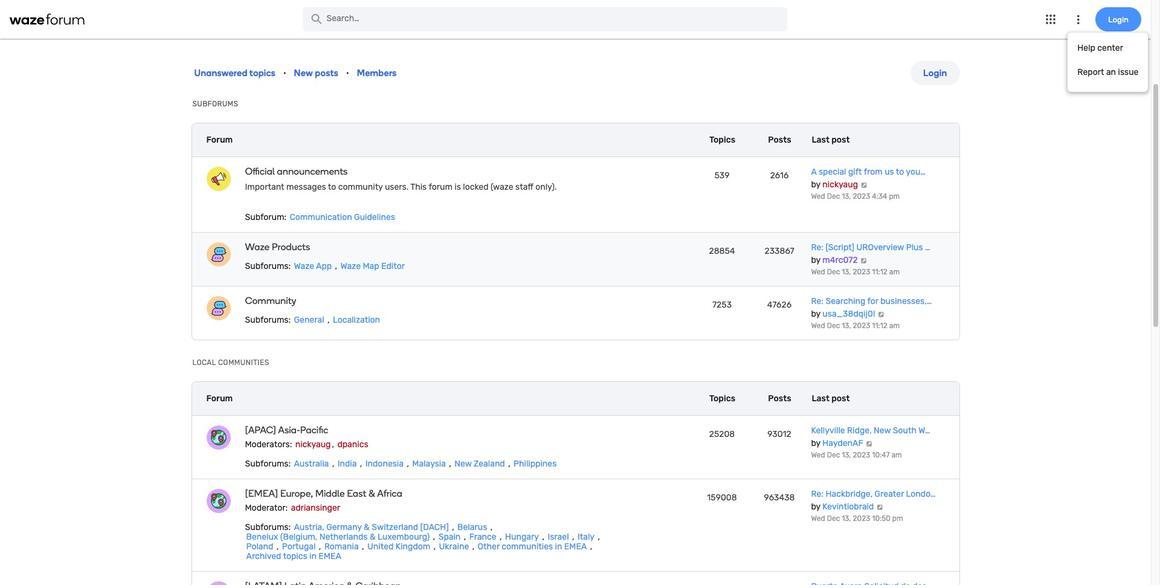 Task type: locate. For each thing, give the bounding box(es) containing it.
view the latest post image down for
[[878, 311, 886, 317]]

0 vertical spatial new
[[874, 426, 891, 436]]

0 vertical spatial 11:12
[[873, 268, 888, 276]]

wed for ,
[[812, 451, 826, 460]]

pm
[[890, 192, 900, 201], [893, 515, 904, 523]]

forum down subforums
[[206, 135, 233, 145]]

1 vertical spatial wed dec 13, 2023 11:12 am
[[812, 322, 900, 330]]

view the latest post image
[[861, 182, 869, 188], [860, 258, 868, 264]]

0 vertical spatial to
[[897, 167, 905, 177]]

2 posts from the top
[[769, 393, 792, 404]]

1 vertical spatial last post
[[812, 393, 850, 404]]

localization link
[[332, 315, 382, 325]]

1 11:12 from the top
[[873, 268, 888, 276]]

view the latest post image for ,
[[866, 441, 874, 447]]

13, down gift
[[842, 192, 852, 201]]

1 vertical spatial pm
[[893, 515, 904, 523]]

0 horizontal spatial •
[[284, 69, 286, 78]]

dpanics link
[[336, 440, 370, 450]]

new left south
[[874, 426, 891, 436]]

3 subforums: from the top
[[245, 459, 291, 469]]

1 horizontal spatial to
[[897, 167, 905, 177]]

1 last from the top
[[812, 135, 830, 145]]

subforums: for subforums: general , localization
[[245, 315, 291, 325]]

switzerland
[[372, 522, 419, 533]]

subforums: for subforums: waze app , waze map editor
[[245, 261, 291, 271]]

philippines
[[514, 459, 557, 469]]

view the latest post image
[[878, 311, 886, 317], [866, 441, 874, 447], [877, 504, 884, 510]]

nickyaug link down the pacific at the left of page
[[294, 440, 332, 450]]

nickyaug inside [apac] asia-pacific moderators: nickyaug , dpanics
[[295, 440, 331, 450]]

topics up 539
[[710, 135, 736, 145]]

13,
[[842, 192, 852, 201], [842, 268, 852, 276], [842, 322, 852, 330], [842, 451, 852, 460], [842, 515, 852, 523]]

kellyville ridge, new south w… link
[[812, 426, 931, 436]]

subforums: down moderator:
[[245, 522, 291, 533]]

1 dec from the top
[[828, 192, 841, 201]]

1 re: from the top
[[812, 242, 824, 253]]

2023 for africa
[[853, 515, 871, 523]]

a special gift from us to you… by nickyaug
[[812, 167, 926, 190]]

nickyaug down the pacific at the left of page
[[295, 440, 331, 450]]

[emea]
[[245, 488, 278, 499]]

topics
[[283, 551, 308, 562]]

wed dec 13, 2023 11:12 am down m4rc072 link
[[812, 268, 900, 276]]

other communities in emea link
[[477, 542, 589, 552]]

2 view the latest post image from the top
[[860, 258, 868, 264]]

5 dec from the top
[[828, 515, 841, 523]]

2023 left 4:34
[[853, 192, 871, 201]]

2 vertical spatial am
[[892, 451, 903, 460]]

special
[[819, 167, 847, 177]]

re: [script] uroverview plus … by m4rc072
[[812, 242, 931, 265]]

2 13, from the top
[[842, 268, 852, 276]]

wed down a
[[812, 192, 826, 201]]

wed for community
[[812, 192, 826, 201]]

4 dec from the top
[[828, 451, 841, 460]]

view the latest post image down re: [script] uroverview plus … link
[[860, 258, 868, 264]]

last
[[812, 135, 830, 145], [812, 393, 830, 404]]

2023 down kevintiobraid link
[[853, 515, 871, 523]]

1 vertical spatial new
[[455, 459, 472, 469]]

7253
[[713, 300, 732, 310]]

1 vertical spatial posts
[[769, 393, 792, 404]]

from
[[864, 167, 883, 177]]

5 2023 from the top
[[853, 515, 871, 523]]

4 by from the top
[[812, 438, 821, 449]]

nickyaug link
[[823, 180, 859, 190], [294, 440, 332, 450]]

local communities link
[[193, 359, 269, 367]]

2 11:12 from the top
[[873, 322, 888, 330]]

subforums: down moderators:
[[245, 459, 291, 469]]

official announcements link
[[245, 166, 594, 177]]

0 horizontal spatial nickyaug
[[295, 440, 331, 450]]

waze map editor link
[[340, 261, 406, 271]]

nickyaug inside a special gift from us to you… by nickyaug
[[823, 180, 859, 190]]

wed down "kellyville"
[[812, 451, 826, 460]]

5 13, from the top
[[842, 515, 852, 523]]

messages
[[287, 182, 326, 192]]

13, for ,
[[842, 451, 852, 460]]

0 horizontal spatial nickyaug link
[[294, 440, 332, 450]]

2 vertical spatial re:
[[812, 489, 824, 499]]

france link
[[468, 532, 498, 542]]

0 horizontal spatial waze
[[245, 241, 270, 253]]

new left zealand
[[455, 459, 472, 469]]

view the latest post image down a special gift from us to you… link at right
[[861, 182, 869, 188]]

locked
[[463, 182, 489, 192]]

am down businesses,…
[[890, 322, 900, 330]]

united
[[368, 542, 394, 552]]

uroverview
[[857, 242, 905, 253]]

to down 'announcements'
[[328, 182, 336, 192]]

1 horizontal spatial •
[[347, 69, 349, 78]]

am
[[890, 268, 900, 276], [890, 322, 900, 330], [892, 451, 903, 460]]

waze left map
[[341, 261, 361, 271]]

poland link
[[245, 542, 275, 552]]

1 wed dec 13, 2023 11:12 am from the top
[[812, 268, 900, 276]]

1 vertical spatial view the latest post image
[[860, 258, 868, 264]]

13, down m4rc072
[[842, 268, 852, 276]]

to right us
[[897, 167, 905, 177]]

1 view the latest post image from the top
[[861, 182, 869, 188]]

posts up 2616
[[769, 135, 792, 145]]

0 vertical spatial posts
[[769, 135, 792, 145]]

dec down haydenaf
[[828, 451, 841, 460]]

0 vertical spatial last post
[[812, 135, 850, 145]]

italy link
[[577, 532, 596, 542]]

pm for africa
[[893, 515, 904, 523]]

1 horizontal spatial nickyaug
[[823, 180, 859, 190]]

2 topics from the top
[[710, 393, 736, 404]]

dec down special
[[828, 192, 841, 201]]

2 vertical spatial view the latest post image
[[877, 504, 884, 510]]

france
[[470, 532, 497, 542]]

1 vertical spatial nickyaug
[[295, 440, 331, 450]]

2 2023 from the top
[[853, 268, 871, 276]]

londo…
[[907, 489, 936, 499]]

•
[[284, 69, 286, 78], [347, 69, 349, 78]]

4:34
[[873, 192, 888, 201]]

1 vertical spatial to
[[328, 182, 336, 192]]

hackbridge,
[[826, 489, 873, 499]]

general
[[294, 315, 324, 325]]

view the latest post image down the kellyville ridge, new south w… link
[[866, 441, 874, 447]]

10:47
[[873, 451, 890, 460]]

wed dec 13, 2023 11:12 am down usa_38dqij0l link
[[812, 322, 900, 330]]

pm right 10:50
[[893, 515, 904, 523]]

1 subforums: from the top
[[245, 261, 291, 271]]

only).
[[536, 182, 557, 192]]

posts up 93012
[[769, 393, 792, 404]]

nickyaug down special
[[823, 180, 859, 190]]

forum for official
[[206, 135, 233, 145]]

view the latest post image up 10:50
[[877, 504, 884, 510]]

2023 down usa_38dqij0l link
[[853, 322, 871, 330]]

2 last from the top
[[812, 393, 830, 404]]

1 horizontal spatial nickyaug link
[[823, 180, 859, 190]]

0 vertical spatial wed dec 13, 2023 11:12 am
[[812, 268, 900, 276]]

official
[[245, 166, 275, 177]]

waze products
[[245, 241, 310, 253]]

am down uroverview
[[890, 268, 900, 276]]

1 vertical spatial topics
[[710, 393, 736, 404]]

moderators:
[[245, 440, 292, 450]]

dec down kevintiobraid link
[[828, 515, 841, 523]]

re: hackbridge, greater londo… link
[[812, 489, 936, 499]]

plus
[[907, 242, 924, 253]]

1 last post from the top
[[812, 135, 850, 145]]

subforums: down waze products
[[245, 261, 291, 271]]

5 wed from the top
[[812, 515, 826, 523]]

1 vertical spatial post
[[832, 393, 850, 404]]

communication
[[290, 212, 352, 223]]

0 vertical spatial view the latest post image
[[861, 182, 869, 188]]

benelux (belgium, netherlands & luxembourg) link
[[245, 532, 431, 542]]

forum down the local communities link
[[206, 394, 233, 404]]

11:12 for community
[[873, 322, 888, 330]]

topics
[[710, 135, 736, 145], [710, 393, 736, 404]]

11:12 down re: searching for businesses,… by usa_38dqij0l
[[873, 322, 888, 330]]

wed dec 13, 2023 11:12 am for community
[[812, 322, 900, 330]]

pm right 4:34
[[890, 192, 900, 201]]

1 vertical spatial forum
[[206, 394, 233, 404]]

2 forum from the top
[[206, 394, 233, 404]]

dec down usa_38dqij0l link
[[828, 322, 841, 330]]

forum locked image
[[206, 167, 231, 191]]

wed dec 13, 2023 10:50 pm
[[812, 515, 904, 523]]

3 by from the top
[[812, 309, 821, 319]]

93012
[[768, 429, 792, 440]]

total
[[552, 7, 574, 18]]

by down a
[[812, 180, 821, 190]]

13, for community
[[842, 192, 852, 201]]

view the latest post image for official announcements
[[861, 182, 869, 188]]

re: inside "re: hackbridge, greater londo… by kevintiobraid"
[[812, 489, 824, 499]]

1 by from the top
[[812, 180, 821, 190]]

4 subforums: from the top
[[245, 522, 291, 533]]

view the latest post image for africa
[[877, 504, 884, 510]]

1 vertical spatial last
[[812, 393, 830, 404]]

communication guidelines link
[[289, 212, 397, 223]]

waze
[[245, 241, 270, 253], [294, 261, 314, 271], [341, 261, 361, 271]]

haydenaf
[[823, 438, 864, 449]]

moderator:
[[245, 503, 288, 513]]

wed down 'kevintiobraid'
[[812, 515, 826, 523]]

2 post from the top
[[832, 393, 850, 404]]

post up special
[[832, 135, 850, 145]]

re:
[[812, 242, 824, 253], [812, 296, 824, 307], [812, 489, 824, 499]]

nickyaug link down special
[[823, 180, 859, 190]]

2 horizontal spatial waze
[[341, 261, 361, 271]]

2 re: from the top
[[812, 296, 824, 307]]

zealand
[[474, 459, 505, 469]]

re: left hackbridge,
[[812, 489, 824, 499]]

1 horizontal spatial new
[[874, 426, 891, 436]]

post up "kellyville"
[[832, 393, 850, 404]]

& inside the [emea] europe, middle east & africa moderator: adriansinger
[[369, 488, 375, 499]]

1 posts from the top
[[769, 135, 792, 145]]

topics up 25208
[[710, 393, 736, 404]]

0 vertical spatial last
[[812, 135, 830, 145]]

1 vertical spatial view the latest post image
[[866, 441, 874, 447]]

2 • from the left
[[347, 69, 349, 78]]

10:50
[[873, 515, 891, 523]]

13, down kevintiobraid link
[[842, 515, 852, 523]]

waze down subforum:
[[245, 241, 270, 253]]

in right topics
[[310, 551, 317, 562]]

, inside [apac] asia-pacific moderators: nickyaug , dpanics
[[332, 440, 334, 450]]

wed dec 13, 2023 11:12 am for waze products
[[812, 268, 900, 276]]

0 vertical spatial nickyaug
[[823, 180, 859, 190]]

by left usa_38dqij0l link
[[812, 309, 821, 319]]

waze app link
[[293, 261, 333, 271]]

romania link
[[323, 542, 360, 552]]

waze left app
[[294, 261, 314, 271]]

4 2023 from the top
[[853, 451, 871, 460]]

subforums: inside the 'subforums: austria, germany & switzerland [dach] , belarus , benelux (belgium, netherlands & luxembourg) , spain , france , hungary , israel , italy , poland , portugal , romania , united kingdom , ukraine , other communities in emea , archived topics in emea'
[[245, 522, 291, 533]]

by inside re: [script] uroverview plus … by m4rc072
[[812, 255, 821, 265]]

romania
[[325, 542, 359, 552]]

subforums: down community
[[245, 315, 291, 325]]

usa_38dqij0l link
[[823, 309, 876, 319]]

re: for [apac] asia-pacific
[[812, 489, 824, 499]]

re: searching for businesses,… link
[[812, 296, 933, 307]]

11:12 for waze products
[[873, 268, 888, 276]]

0 horizontal spatial to
[[328, 182, 336, 192]]

dec down m4rc072 link
[[828, 268, 841, 276]]

1 post from the top
[[832, 135, 850, 145]]

13, down usa_38dqij0l link
[[842, 322, 852, 330]]

wed down usa_38dqij0l link
[[812, 322, 826, 330]]

dec for africa
[[828, 515, 841, 523]]

important
[[245, 182, 285, 192]]

3 re: from the top
[[812, 489, 824, 499]]

local communities
[[193, 359, 269, 367]]

4 wed from the top
[[812, 451, 826, 460]]

germany
[[327, 522, 362, 533]]

1 13, from the top
[[842, 192, 852, 201]]

& right germany
[[364, 522, 370, 533]]

by left 'kevintiobraid'
[[812, 502, 821, 512]]

11:12 down re: [script] uroverview plus … by m4rc072
[[873, 268, 888, 276]]

thanks list
[[295, 7, 341, 18]]

1 2023 from the top
[[853, 192, 871, 201]]

2 wed dec 13, 2023 11:12 am from the top
[[812, 322, 900, 330]]

subforum:
[[245, 212, 287, 223]]

2023 down re: [script] uroverview plus … by m4rc072
[[853, 268, 871, 276]]

4 13, from the top
[[842, 451, 852, 460]]

re: left [script]
[[812, 242, 824, 253]]

wed dec 13, 2023 4:34 pm
[[812, 192, 900, 201]]

by inside "re: hackbridge, greater londo… by kevintiobraid"
[[812, 502, 821, 512]]

dec
[[828, 192, 841, 201], [828, 268, 841, 276], [828, 322, 841, 330], [828, 451, 841, 460], [828, 515, 841, 523]]

1 wed from the top
[[812, 192, 826, 201]]

searching
[[826, 296, 866, 307]]

by down "kellyville"
[[812, 438, 821, 449]]

by
[[812, 180, 821, 190], [812, 255, 821, 265], [812, 309, 821, 319], [812, 438, 821, 449], [812, 502, 821, 512]]

0 vertical spatial forum
[[206, 135, 233, 145]]

1 topics from the top
[[710, 135, 736, 145]]

view the latest post image for waze products
[[860, 258, 868, 264]]

last up a
[[812, 135, 830, 145]]

3 wed from the top
[[812, 322, 826, 330]]

2 last post from the top
[[812, 393, 850, 404]]

1 vertical spatial 11:12
[[873, 322, 888, 330]]

last post up special
[[812, 135, 850, 145]]

wed down m4rc072
[[812, 268, 826, 276]]

0 vertical spatial post
[[832, 135, 850, 145]]

1 forum from the top
[[206, 135, 233, 145]]

by inside a special gift from us to you… by nickyaug
[[812, 180, 821, 190]]

archived
[[246, 551, 281, 562]]

last post up "kellyville"
[[812, 393, 850, 404]]

[emea] europe, middle east & africa link
[[245, 488, 594, 499]]

in left italy link
[[555, 542, 563, 552]]

0 vertical spatial nickyaug link
[[823, 180, 859, 190]]

2023 left 10:47
[[853, 451, 871, 460]]

re: left searching
[[812, 296, 824, 307]]

dec for community
[[828, 192, 841, 201]]

subforums: for subforums: australia , india , indonesia , malaysia , new zealand , philippines
[[245, 459, 291, 469]]

re: inside re: [script] uroverview plus … by m4rc072
[[812, 242, 824, 253]]

for
[[868, 296, 879, 307]]

2 by from the top
[[812, 255, 821, 265]]

posts
[[769, 135, 792, 145], [769, 393, 792, 404]]

thanks
[[295, 7, 326, 18]]

1 vertical spatial nickyaug link
[[294, 440, 332, 450]]

am right 10:47
[[892, 451, 903, 460]]

post
[[832, 135, 850, 145], [832, 393, 850, 404]]

united kingdom link
[[366, 542, 432, 552]]

last up "kellyville"
[[812, 393, 830, 404]]

13, for africa
[[842, 515, 852, 523]]

0 vertical spatial topics
[[710, 135, 736, 145]]

5 by from the top
[[812, 502, 821, 512]]

0 vertical spatial am
[[890, 268, 900, 276]]

2 subforums: from the top
[[245, 315, 291, 325]]

& right east
[[369, 488, 375, 499]]

community
[[245, 295, 297, 307]]

forum
[[429, 182, 453, 192]]

1 vertical spatial am
[[890, 322, 900, 330]]

emea
[[565, 542, 587, 552], [319, 551, 341, 562]]

hungary link
[[504, 532, 541, 542]]

0 vertical spatial re:
[[812, 242, 824, 253]]

13, down haydenaf link
[[842, 451, 852, 460]]

by left m4rc072 link
[[812, 255, 821, 265]]

australia link
[[293, 459, 330, 469]]

0 vertical spatial pm
[[890, 192, 900, 201]]

963438
[[765, 493, 795, 503]]

1 vertical spatial re:
[[812, 296, 824, 307]]



Task type: describe. For each thing, give the bounding box(es) containing it.
by inside kellyville ridge, new south w… by haydenaf
[[812, 438, 821, 449]]

[apac]
[[245, 424, 276, 436]]

2 wed from the top
[[812, 268, 826, 276]]

post for waze products
[[832, 135, 850, 145]]

businesses,…
[[881, 296, 933, 307]]

is
[[455, 182, 461, 192]]

philippines link
[[513, 459, 558, 469]]

subforums: general , localization
[[245, 315, 380, 325]]

0 vertical spatial view the latest post image
[[878, 311, 886, 317]]

pacific
[[300, 424, 329, 436]]

posts for [emea] europe, middle east & africa
[[769, 393, 792, 404]]

india link
[[337, 459, 358, 469]]

other
[[478, 542, 500, 552]]

by inside re: searching for businesses,… by usa_38dqij0l
[[812, 309, 821, 319]]

ukraine link
[[438, 542, 471, 552]]

subforums: for subforums: austria, germany & switzerland [dach] , belarus , benelux (belgium, netherlands & luxembourg) , spain , france , hungary , israel , italy , poland , portugal , romania , united kingdom , ukraine , other communities in emea , archived topics in emea
[[245, 522, 291, 533]]

3 2023 from the top
[[853, 322, 871, 330]]

0 horizontal spatial new
[[455, 459, 472, 469]]

1 horizontal spatial in
[[555, 542, 563, 552]]

hungary
[[505, 532, 539, 542]]

subforums: austria, germany & switzerland [dach] , belarus , benelux (belgium, netherlands & luxembourg) , spain , france , hungary , israel , italy , poland , portugal , romania , united kingdom , ukraine , other communities in emea , archived topics in emea
[[245, 522, 600, 562]]

you…
[[907, 167, 926, 177]]

last post for waze products
[[812, 135, 850, 145]]

2023 for community
[[853, 192, 871, 201]]

1 horizontal spatial emea
[[565, 542, 587, 552]]

233867
[[765, 246, 795, 256]]

portugal
[[282, 542, 316, 552]]

re: hackbridge, greater londo… by kevintiobraid
[[812, 489, 936, 512]]

new zealand link
[[454, 459, 507, 469]]

list
[[329, 7, 341, 18]]

dec for ,
[[828, 451, 841, 460]]

israel
[[548, 532, 569, 542]]

waze products link
[[245, 241, 594, 253]]

pm for community
[[890, 192, 900, 201]]

am for waze products
[[890, 268, 900, 276]]

thanks list link
[[191, 0, 444, 31]]

159008
[[708, 493, 737, 503]]

last post for [emea] europe, middle east & africa
[[812, 393, 850, 404]]

app
[[316, 261, 332, 271]]

re: [script] uroverview plus … link
[[812, 242, 931, 253]]

47626
[[768, 300, 792, 310]]

italy
[[578, 532, 595, 542]]

asia-
[[278, 424, 300, 436]]

m4rc072
[[823, 255, 858, 265]]

post for [emea] europe, middle east & africa
[[832, 393, 850, 404]]

a special gift from us to you… link
[[812, 167, 926, 177]]

topics for [emea] europe, middle east & africa
[[710, 393, 736, 404]]

europe,
[[280, 488, 313, 499]]

communities
[[502, 542, 553, 552]]

2023 for ,
[[853, 451, 871, 460]]

539
[[715, 171, 730, 181]]

re: for official announcements
[[812, 242, 824, 253]]

28854
[[710, 246, 736, 256]]

to inside official announcements important messages to community users. this forum is locked (waze staff only).
[[328, 182, 336, 192]]

spain
[[439, 532, 461, 542]]

portugal link
[[281, 542, 317, 552]]

ukraine
[[439, 542, 469, 552]]

3 dec from the top
[[828, 322, 841, 330]]

products
[[272, 241, 310, 253]]

0 horizontal spatial emea
[[319, 551, 341, 562]]

benelux
[[246, 532, 278, 542]]

austria, germany & switzerland [dach] link
[[293, 522, 450, 533]]

to inside a special gift from us to you… by nickyaug
[[897, 167, 905, 177]]

kevintiobraid link
[[823, 502, 875, 512]]

re: inside re: searching for businesses,… by usa_38dqij0l
[[812, 296, 824, 307]]

no unread posts image
[[206, 426, 231, 450]]

adriansinger link
[[290, 503, 342, 513]]

posts for waze products
[[769, 135, 792, 145]]

indonesia
[[366, 459, 404, 469]]

this
[[411, 182, 427, 192]]

last for [emea] europe, middle east & africa
[[812, 393, 830, 404]]

& right the netherlands
[[370, 532, 376, 542]]

haydenaf link
[[823, 438, 864, 449]]

community
[[338, 182, 383, 192]]

middle
[[316, 488, 345, 499]]

3 13, from the top
[[842, 322, 852, 330]]

community link
[[245, 295, 594, 307]]

usa_38dqij0l
[[823, 309, 876, 319]]

east
[[347, 488, 367, 499]]

2 dec from the top
[[828, 268, 841, 276]]

belarus
[[458, 522, 488, 533]]

m4rc072 link
[[823, 255, 858, 265]]

subforums
[[193, 100, 238, 108]]

new inside kellyville ridge, new south w… by haydenaf
[[874, 426, 891, 436]]

belarus link
[[457, 522, 489, 533]]

wed for africa
[[812, 515, 826, 523]]

1 horizontal spatial waze
[[294, 261, 314, 271]]

am for community
[[890, 322, 900, 330]]

communities
[[218, 359, 269, 367]]

a
[[812, 167, 817, 177]]

w…
[[919, 426, 931, 436]]

subforums: waze app , waze map editor
[[245, 261, 405, 271]]

[apac] asia-pacific link
[[245, 424, 594, 436]]

greater
[[875, 489, 905, 499]]

map
[[363, 261, 379, 271]]

poland
[[246, 542, 274, 552]]

topics for waze products
[[710, 135, 736, 145]]

re: searching for businesses,… by usa_38dqij0l
[[812, 296, 933, 319]]

guidelines
[[354, 212, 395, 223]]

users.
[[385, 182, 409, 192]]

general link
[[293, 315, 326, 325]]

forum locked image
[[206, 489, 231, 513]]

malaysia link
[[411, 459, 447, 469]]

…
[[926, 242, 931, 253]]

last for waze products
[[812, 135, 830, 145]]

posts
[[576, 7, 600, 18]]

1 • from the left
[[284, 69, 286, 78]]

india
[[338, 459, 357, 469]]

editor
[[382, 261, 405, 271]]

official announcements important messages to community users. this forum is locked (waze staff only).
[[245, 166, 557, 192]]

subforums: australia , india , indonesia , malaysia , new zealand , philippines
[[245, 459, 557, 469]]

(belgium,
[[280, 532, 318, 542]]

forum for [apac]
[[206, 394, 233, 404]]

0 horizontal spatial in
[[310, 551, 317, 562]]

kevintiobraid
[[823, 502, 875, 512]]

[script]
[[826, 242, 855, 253]]

kingdom
[[396, 542, 431, 552]]



Task type: vqa. For each thing, say whether or not it's contained in the screenshot.
•
yes



